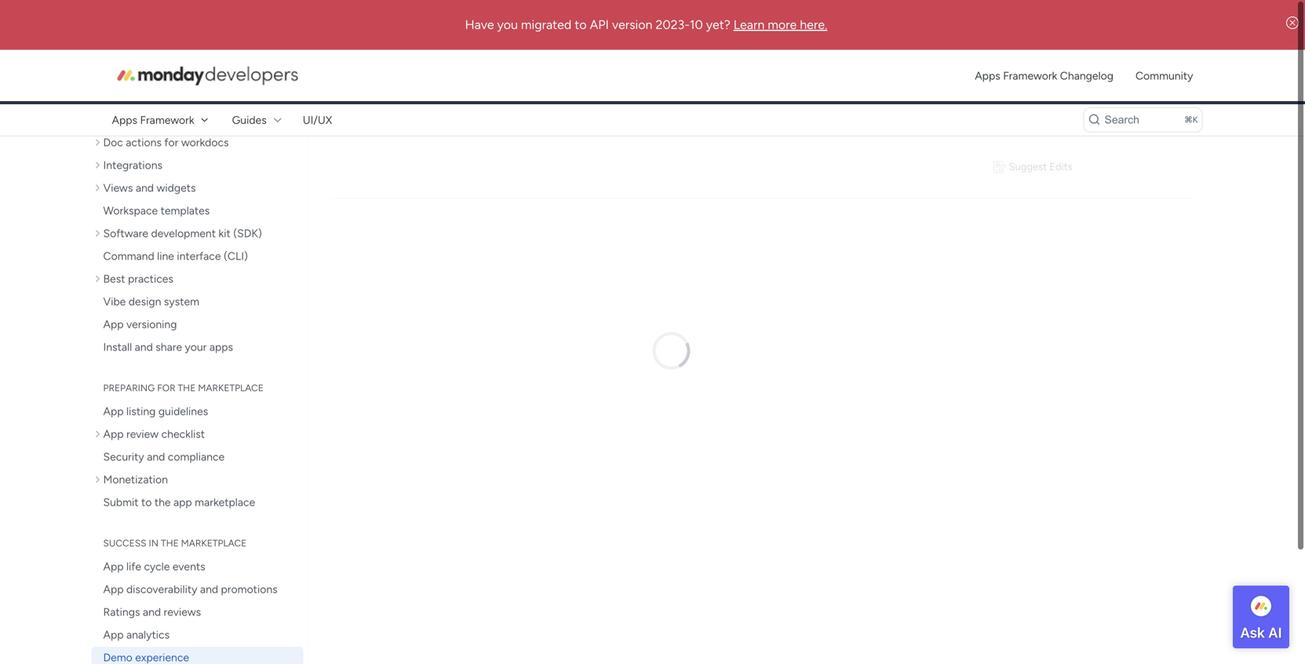Task type: describe. For each thing, give the bounding box(es) containing it.
command line interface (cli)
[[103, 250, 248, 263]]

show subpages for software development kit (sdk) image
[[95, 228, 103, 239]]

suggest
[[1009, 161, 1047, 173]]

apps framework
[[112, 114, 194, 127]]

app analytics link
[[91, 625, 303, 646]]

workspace templates link
[[91, 201, 303, 222]]

security and compliance
[[103, 451, 225, 464]]

views and widgets
[[103, 182, 196, 195]]

events
[[173, 561, 205, 574]]

review
[[126, 428, 159, 441]]

actions
[[126, 136, 162, 150]]

show subpages for monetization image
[[95, 475, 103, 486]]

ask ai
[[1240, 625, 1282, 642]]

workdocs
[[181, 136, 229, 150]]

workspace templates
[[103, 204, 210, 218]]

show subpages for views and widgets image
[[95, 183, 103, 194]]

versioning
[[126, 318, 177, 332]]

your
[[185, 341, 207, 354]]

⌘k
[[1185, 115, 1198, 126]]

learn more here. link
[[734, 18, 827, 33]]

marketplace for app life cycle events
[[181, 538, 247, 550]]

promotions
[[221, 583, 278, 597]]

templates
[[161, 204, 210, 218]]

api
[[590, 18, 609, 33]]

search
[[1105, 114, 1139, 126]]

views and widgets link
[[91, 178, 303, 199]]

app versioning
[[103, 318, 177, 332]]

best practices link
[[91, 269, 303, 290]]

register image
[[991, 161, 1009, 174]]

apps
[[209, 341, 233, 354]]

show subpages for app review checklist image
[[95, 429, 103, 440]]

ratings and reviews link
[[91, 602, 303, 624]]

command
[[103, 250, 154, 263]]

monetization link
[[91, 470, 303, 491]]

and for reviews
[[143, 606, 161, 620]]

community
[[1136, 69, 1193, 83]]

the for for
[[178, 383, 196, 394]]

changelog
[[1060, 69, 1114, 83]]

app for app versioning
[[103, 318, 124, 332]]

show subpages for doc actions for workdocs image
[[95, 137, 103, 148]]

doc
[[103, 136, 123, 150]]

10
[[690, 18, 703, 33]]

app listing guidelines
[[103, 405, 208, 419]]

app versioning link
[[91, 314, 303, 335]]

ratings and reviews
[[103, 606, 201, 620]]

2023-
[[656, 18, 690, 33]]

show subpages for best practices image
[[95, 274, 103, 285]]

edits
[[1049, 161, 1072, 173]]

and down app life cycle events link
[[200, 583, 218, 597]]

apps framework changelog link
[[966, 64, 1122, 88]]

views
[[103, 182, 133, 195]]

marketplace for app listing guidelines
[[198, 383, 264, 394]]

the for in
[[161, 538, 179, 550]]

app life cycle events link
[[91, 557, 303, 578]]

search1 image
[[1088, 113, 1101, 126]]

community link
[[1127, 64, 1202, 88]]

line
[[157, 250, 174, 263]]

workspace
[[103, 204, 158, 218]]

suggest edits link
[[991, 160, 1163, 175]]

1 vertical spatial for
[[157, 383, 175, 394]]

guides button
[[223, 109, 289, 132]]

apps for apps framework changelog
[[975, 69, 1000, 83]]

cycle
[[144, 561, 170, 574]]

and for widgets
[[136, 182, 154, 195]]

ask ai button
[[1233, 586, 1289, 649]]

integrations
[[103, 159, 163, 172]]

migrated
[[521, 18, 572, 33]]

submit to the app marketplace link
[[91, 492, 303, 514]]

share
[[156, 341, 182, 354]]

framework for apps framework changelog
[[1003, 69, 1057, 83]]

(sdk)
[[233, 227, 262, 241]]

app discoverability and promotions link
[[91, 580, 303, 601]]

analytics
[[126, 629, 170, 642]]

install and share your apps
[[103, 341, 233, 354]]

software
[[103, 227, 148, 241]]

compliance
[[168, 451, 225, 464]]

system
[[164, 295, 199, 309]]

app for app review checklist
[[103, 428, 124, 441]]

kit
[[219, 227, 231, 241]]

reviews
[[164, 606, 201, 620]]

learn
[[734, 18, 765, 33]]

app for app analytics
[[103, 629, 124, 642]]



Task type: vqa. For each thing, say whether or not it's contained in the screenshot.
marketplace
yes



Task type: locate. For each thing, give the bounding box(es) containing it.
3 app from the top
[[103, 428, 124, 441]]

the
[[178, 383, 196, 394], [154, 496, 171, 510], [161, 538, 179, 550]]

ratings
[[103, 606, 140, 620]]

guidelines
[[158, 405, 208, 419]]

ui/ux
[[303, 114, 332, 127]]

listing
[[126, 405, 156, 419]]

app analytics
[[103, 629, 170, 642]]

and down app versioning
[[135, 341, 153, 354]]

0 horizontal spatial framework
[[140, 114, 194, 127]]

6 app from the top
[[103, 629, 124, 642]]

1 vertical spatial framework
[[140, 114, 194, 127]]

app
[[173, 496, 192, 510]]

1 horizontal spatial framework
[[1003, 69, 1057, 83]]

doc actions for workdocs link
[[91, 132, 303, 153]]

app life cycle events
[[103, 561, 205, 574]]

1 horizontal spatial apps
[[975, 69, 1000, 83]]

app listing guidelines link
[[91, 401, 303, 423]]

have
[[465, 18, 494, 33]]

marketplace up app listing guidelines link
[[198, 383, 264, 394]]

development
[[151, 227, 216, 241]]

apps framework image
[[108, 59, 304, 90]]

practices
[[128, 273, 173, 286]]

monetization
[[103, 474, 168, 487]]

1 app from the top
[[103, 318, 124, 332]]

success
[[103, 538, 146, 550]]

success in the marketplace
[[103, 538, 247, 550]]

ai
[[1268, 625, 1282, 642]]

1 vertical spatial the
[[154, 496, 171, 510]]

best practices
[[103, 273, 173, 286]]

marketplace
[[198, 383, 264, 394], [195, 496, 255, 510], [181, 538, 247, 550]]

in
[[149, 538, 159, 550]]

0 vertical spatial to
[[575, 18, 587, 33]]

the right the 'in'
[[161, 538, 179, 550]]

preparing for the marketplace
[[103, 383, 264, 394]]

0 horizontal spatial to
[[141, 496, 152, 510]]

discoverability
[[126, 583, 197, 597]]

vibe design system link
[[91, 292, 303, 313]]

chevron down image
[[199, 115, 210, 126]]

app inside app life cycle events link
[[103, 561, 124, 574]]

and up analytics
[[143, 606, 161, 620]]

here.
[[800, 18, 827, 33]]

for up app listing guidelines at the bottom left of page
[[157, 383, 175, 394]]

app inside the app analytics link
[[103, 629, 124, 642]]

project logo image
[[1249, 594, 1274, 619]]

(cli)
[[224, 250, 248, 263]]

submit to the app marketplace
[[103, 496, 255, 510]]

app up ratings
[[103, 583, 124, 597]]

vibe
[[103, 295, 126, 309]]

ask
[[1240, 625, 1265, 642]]

app for app life cycle events
[[103, 561, 124, 574]]

apps inside dropdown button
[[112, 114, 137, 127]]

you
[[497, 18, 518, 33]]

command line interface (cli) link
[[91, 246, 303, 267]]

apps
[[975, 69, 1000, 83], [112, 114, 137, 127]]

1 horizontal spatial to
[[575, 18, 587, 33]]

0 vertical spatial for
[[164, 136, 178, 150]]

app for app listing guidelines
[[103, 405, 124, 419]]

yet?
[[706, 18, 730, 33]]

marketplace down monetization link
[[195, 496, 255, 510]]

integrations link
[[91, 155, 303, 176]]

and
[[136, 182, 154, 195], [135, 341, 153, 354], [147, 451, 165, 464], [200, 583, 218, 597], [143, 606, 161, 620]]

software development kit (sdk)
[[103, 227, 262, 241]]

the left app
[[154, 496, 171, 510]]

0 vertical spatial apps
[[975, 69, 1000, 83]]

app up show subpages for app review checklist image
[[103, 405, 124, 419]]

preparing
[[103, 383, 155, 394]]

app up security
[[103, 428, 124, 441]]

marketplace up app life cycle events link
[[181, 538, 247, 550]]

app inside 'app versioning' link
[[103, 318, 124, 332]]

app
[[103, 318, 124, 332], [103, 405, 124, 419], [103, 428, 124, 441], [103, 561, 124, 574], [103, 583, 124, 597], [103, 629, 124, 642]]

framework
[[1003, 69, 1057, 83], [140, 114, 194, 127]]

framework up doc actions for workdocs
[[140, 114, 194, 127]]

framework inside the "apps framework changelog" link
[[1003, 69, 1057, 83]]

version
[[612, 18, 653, 33]]

app review checklist link
[[91, 424, 303, 445]]

app for app discoverability and promotions
[[103, 583, 124, 597]]

1 vertical spatial marketplace
[[195, 496, 255, 510]]

app down vibe
[[103, 318, 124, 332]]

1 vertical spatial to
[[141, 496, 152, 510]]

page navigation element
[[88, 18, 307, 665]]

to down monetization
[[141, 496, 152, 510]]

apps framework button
[[103, 109, 219, 132]]

install
[[103, 341, 132, 354]]

and for share
[[135, 341, 153, 354]]

app inside app review checklist link
[[103, 428, 124, 441]]

security
[[103, 451, 144, 464]]

app inside app discoverability and promotions link
[[103, 583, 124, 597]]

for
[[164, 136, 178, 150], [157, 383, 175, 394]]

framework inside apps framework dropdown button
[[140, 114, 194, 127]]

app down ratings
[[103, 629, 124, 642]]

apps for apps framework
[[112, 114, 137, 127]]

0 vertical spatial the
[[178, 383, 196, 394]]

chevron down image
[[271, 114, 284, 127]]

app discoverability and promotions
[[103, 583, 278, 597]]

submit
[[103, 496, 139, 510]]

security and compliance link
[[91, 447, 303, 468]]

best
[[103, 273, 125, 286]]

framework for apps framework
[[140, 114, 194, 127]]

design
[[128, 295, 161, 309]]

the up guidelines on the bottom of page
[[178, 383, 196, 394]]

suggest edits
[[1009, 161, 1072, 173]]

more
[[768, 18, 797, 33]]

to inside page navigation element
[[141, 496, 152, 510]]

0 horizontal spatial apps
[[112, 114, 137, 127]]

install and share your apps link
[[91, 337, 303, 358]]

apps framework changelog
[[975, 69, 1114, 83]]

framework left "changelog" in the top right of the page
[[1003, 69, 1057, 83]]

show subpages for integrations image
[[95, 160, 103, 171]]

app review checklist
[[103, 428, 205, 441]]

5 app from the top
[[103, 583, 124, 597]]

2 vertical spatial the
[[161, 538, 179, 550]]

the for to
[[154, 496, 171, 510]]

4 app from the top
[[103, 561, 124, 574]]

for down apps framework dropdown button
[[164, 136, 178, 150]]

guides
[[232, 114, 267, 127]]

software development kit (sdk) link
[[91, 223, 303, 244]]

0 vertical spatial framework
[[1003, 69, 1057, 83]]

to left api in the left of the page
[[575, 18, 587, 33]]

and up workspace templates
[[136, 182, 154, 195]]

1 vertical spatial apps
[[112, 114, 137, 127]]

app left life at the bottom
[[103, 561, 124, 574]]

and down app review checklist on the left bottom
[[147, 451, 165, 464]]

0 vertical spatial marketplace
[[198, 383, 264, 394]]

2 vertical spatial marketplace
[[181, 538, 247, 550]]

2 app from the top
[[103, 405, 124, 419]]

doc actions for workdocs
[[103, 136, 229, 150]]

interface
[[177, 250, 221, 263]]

and for compliance
[[147, 451, 165, 464]]

app inside app listing guidelines link
[[103, 405, 124, 419]]

checklist
[[161, 428, 205, 441]]



